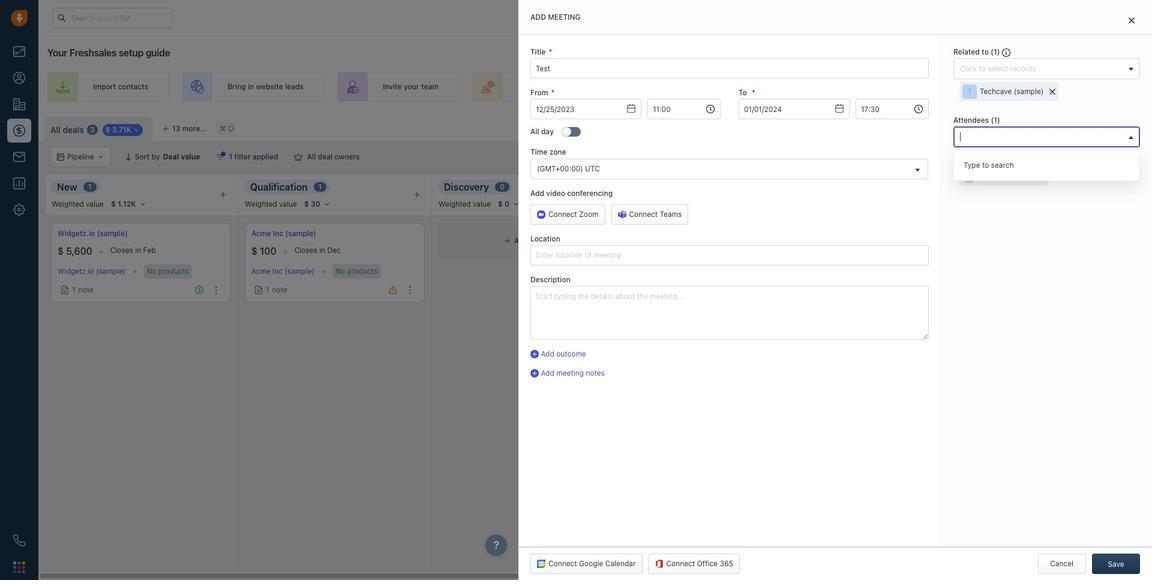 Task type: locate. For each thing, give the bounding box(es) containing it.
inc down 100
[[273, 267, 283, 276]]

leads right route
[[540, 82, 559, 91]]

type
[[964, 161, 980, 170]]

closes left 6 at the top
[[869, 246, 892, 255]]

0 vertical spatial acme
[[251, 229, 271, 238]]

meeting inside add meeting notes link
[[556, 369, 584, 378]]

no
[[147, 267, 156, 276], [336, 267, 345, 276], [901, 267, 911, 276]]

0 vertical spatial meeting
[[548, 13, 581, 22]]

3 note from the left
[[846, 286, 861, 295]]

1 horizontal spatial 0
[[1040, 183, 1045, 192]]

$ for $ 100
[[251, 246, 257, 257]]

(sample) down closes in dec
[[285, 267, 315, 276]]

3 closes from the left
[[869, 246, 892, 255]]

attendees up the type to search
[[965, 151, 1000, 160]]

connect for connect zoom
[[549, 210, 577, 219]]

1 vertical spatial widgetz.io
[[58, 267, 94, 276]]

acme inc (sample)
[[251, 229, 316, 238], [251, 267, 315, 276]]

inc up 100
[[273, 229, 283, 238]]

1 ( from the top
[[991, 47, 994, 56]]

no down feb
[[147, 267, 156, 276]]

widgetz.io (sample) up 5,600
[[58, 229, 128, 238]]

2 acme inc (sample) from the top
[[251, 267, 315, 276]]

1 note down 5,600
[[72, 286, 93, 295]]

no products
[[147, 267, 189, 276], [336, 267, 378, 276], [901, 267, 943, 276]]

connect left google
[[549, 560, 577, 569]]

0 horizontal spatial no
[[147, 267, 156, 276]]

container_wx8msf4aqz5i3rn1 image left location
[[504, 238, 511, 245]]

$ left 100
[[251, 246, 257, 257]]

office
[[697, 560, 718, 569]]

import left contacts
[[93, 82, 116, 91]]

widgetz.io (sample) link up 5,600
[[58, 229, 128, 239]]

1 vertical spatial attendees
[[965, 151, 1000, 160]]

to up james
[[982, 161, 989, 170]]

1 vertical spatial acme inc (sample) link
[[251, 267, 315, 276]]

0 vertical spatial acme inc (sample) link
[[251, 229, 316, 239]]

( right settings
[[991, 116, 994, 125]]

1 $ from the left
[[58, 246, 64, 257]]

connect google calendar button
[[531, 555, 642, 575]]

in left dec
[[319, 246, 325, 255]]

(sample) down "click to select records" search field
[[1014, 87, 1044, 96]]

route leads to your team
[[518, 82, 604, 91]]

tab panel
[[519, 0, 1152, 581]]

freshworks switcher image
[[13, 562, 25, 574]]

to right from
[[561, 82, 568, 91]]

note down 3,200
[[846, 286, 861, 295]]

add meeting notes
[[541, 369, 605, 378]]

guide
[[146, 47, 170, 58]]

1 vertical spatial import
[[1018, 122, 1041, 131]]

0 vertical spatial inc
[[273, 229, 283, 238]]

products for $ 5,600
[[158, 267, 189, 276]]

2 1 note from the left
[[266, 286, 287, 295]]

365
[[720, 560, 733, 569]]

1 vertical spatial (
[[991, 116, 994, 125]]

all left 3
[[50, 125, 61, 135]]

container_wx8msf4aqz5i3rn1 image inside 1 filter applied button
[[216, 153, 224, 161]]

email
[[1038, 151, 1056, 160]]

in right bring
[[248, 82, 254, 91]]

1 note from the left
[[78, 286, 93, 295]]

) right related
[[997, 47, 1000, 56]]

connect google calendar
[[549, 560, 636, 569]]

container_wx8msf4aqz5i3rn1 image for 1
[[61, 286, 69, 295]]

0 horizontal spatial $
[[58, 246, 64, 257]]

1 horizontal spatial products
[[347, 267, 378, 276]]

container_wx8msf4aqz5i3rn1 image
[[949, 123, 957, 131], [216, 153, 224, 161], [294, 153, 302, 161], [690, 238, 697, 245], [254, 286, 263, 295]]

1 team from the left
[[421, 82, 439, 91]]

1 vertical spatial )
[[997, 116, 1000, 125]]

-- text field
[[531, 99, 641, 120]]

import deals button
[[1001, 117, 1067, 137]]

$ left 5,600
[[58, 246, 64, 257]]

$ for $ 3,200
[[816, 246, 822, 257]]

0 horizontal spatial closes
[[110, 246, 133, 255]]

container_wx8msf4aqz5i3rn1 image inside all deal owners button
[[294, 153, 302, 161]]

type to search
[[964, 161, 1014, 170]]

0 horizontal spatial leads
[[285, 82, 304, 91]]

container_wx8msf4aqz5i3rn1 image for add note
[[819, 286, 828, 295]]

1 horizontal spatial 1 note
[[266, 286, 287, 295]]

connect left "office"
[[666, 560, 695, 569]]

add meeting notes link
[[531, 369, 929, 379]]

james peterson
[[980, 172, 1034, 181]]

teams
[[660, 210, 682, 219]]

acme inc (sample) link down 100
[[251, 267, 315, 276]]

2 no from the left
[[336, 267, 345, 276]]

closes in dec
[[294, 246, 341, 255]]

and
[[1018, 153, 1031, 162]]

setup
[[119, 47, 144, 58]]

3 products from the left
[[913, 267, 943, 276]]

dialog
[[519, 0, 1152, 581]]

container_wx8msf4aqz5i3rn1 image inside add note button
[[819, 286, 828, 295]]

to for type
[[982, 161, 989, 170]]

2 horizontal spatial products
[[913, 267, 943, 276]]

0 vertical spatial (
[[991, 47, 994, 56]]

acme inc (sample) link up 100
[[251, 229, 316, 239]]

deals inside the import deals button
[[1043, 122, 1061, 131]]

all for deal
[[307, 152, 316, 161]]

2 vertical spatial to
[[982, 161, 989, 170]]

2 horizontal spatial note
[[846, 286, 861, 295]]

$ 100
[[251, 246, 276, 257]]

deals left 3
[[63, 125, 84, 135]]

no down dec
[[336, 267, 345, 276]]

2 products from the left
[[347, 267, 378, 276]]

to for related
[[982, 47, 989, 56]]

2 note from the left
[[272, 286, 287, 295]]

Location text field
[[531, 245, 929, 266]]

1 horizontal spatial leads
[[540, 82, 559, 91]]

1 horizontal spatial deals
[[1043, 122, 1061, 131]]

0 horizontal spatial import
[[93, 82, 116, 91]]

meeting
[[548, 13, 581, 22], [556, 369, 584, 378]]

no for $ 100
[[336, 267, 345, 276]]

1 down $ 5,600
[[72, 286, 75, 295]]

container_wx8msf4aqz5i3rn1 image up location text field
[[690, 238, 697, 245]]

2 closes from the left
[[294, 246, 317, 255]]

0 vertical spatial widgetz.io (sample)
[[58, 229, 128, 238]]

meeting for add meeting
[[548, 13, 581, 22]]

1 products from the left
[[158, 267, 189, 276]]

deals for all
[[63, 125, 84, 135]]

route
[[518, 82, 538, 91]]

container_wx8msf4aqz5i3rn1 image down $ 5,600
[[61, 286, 69, 295]]

0 horizontal spatial all
[[50, 125, 61, 135]]

3 no from the left
[[901, 267, 911, 276]]

( right related
[[991, 47, 994, 56]]

note down 5,600
[[78, 286, 93, 295]]

1 note for 100
[[266, 286, 287, 295]]

1 vertical spatial acme
[[251, 267, 271, 276]]

no products down days
[[901, 267, 943, 276]]

closes for 100
[[294, 246, 317, 255]]

1 horizontal spatial import
[[1018, 122, 1041, 131]]

in left feb
[[135, 246, 141, 255]]

acme inc (sample) down 100
[[251, 267, 315, 276]]

)
[[997, 47, 1000, 56], [997, 116, 1000, 125]]

2 team from the left
[[587, 82, 604, 91]]

all inside button
[[307, 152, 316, 161]]

james
[[980, 172, 1002, 181]]

import
[[93, 82, 116, 91], [1018, 122, 1041, 131]]

acme up $ 100
[[251, 229, 271, 238]]

2 horizontal spatial no products
[[901, 267, 943, 276]]

2 horizontal spatial no
[[901, 267, 911, 276]]

team
[[421, 82, 439, 91], [587, 82, 604, 91]]

connect office 365 button
[[648, 555, 740, 575]]

widgetz.io up $ 5,600
[[58, 229, 95, 238]]

import deals
[[1018, 122, 1061, 131]]

0 horizontal spatial products
[[158, 267, 189, 276]]

$ for $ 5,600
[[58, 246, 64, 257]]

1 widgetz.io from the top
[[58, 229, 95, 238]]

5,600
[[66, 246, 92, 257]]

your freshsales setup guide
[[47, 47, 170, 58]]

container_wx8msf4aqz5i3rn1 image inside "quotas and forecasting" link
[[980, 153, 989, 161]]

container_wx8msf4aqz5i3rn1 image inside settings "popup button"
[[949, 123, 957, 131]]

1 no products from the left
[[147, 267, 189, 276]]

closes for 5,600
[[110, 246, 133, 255]]

$ left 3,200
[[816, 246, 822, 257]]

2 no products from the left
[[336, 267, 378, 276]]

qualification
[[250, 182, 308, 192]]

phone image
[[13, 535, 25, 547]]

closes left feb
[[110, 246, 133, 255]]

(sample) down closes in feb
[[96, 267, 126, 276]]

2 0 from the left
[[1040, 183, 1045, 192]]

1 horizontal spatial closes
[[294, 246, 317, 255]]

1 vertical spatial inc
[[273, 267, 283, 276]]

deals
[[1043, 122, 1061, 131], [63, 125, 84, 135]]

1 no from the left
[[147, 267, 156, 276]]

import for import deals
[[1018, 122, 1041, 131]]

1 horizontal spatial team
[[587, 82, 604, 91]]

3 $ from the left
[[816, 246, 822, 257]]

import up attendees will get an email invitation
[[1018, 122, 1041, 131]]

2 leads from the left
[[540, 82, 559, 91]]

0 horizontal spatial deals
[[63, 125, 84, 135]]

None text field
[[647, 99, 721, 120], [856, 99, 929, 120], [647, 99, 721, 120], [856, 99, 929, 120]]

0 right discovery
[[500, 183, 505, 192]]

outcome
[[556, 350, 586, 359]]

to inside option
[[982, 161, 989, 170]]

2 horizontal spatial closes
[[869, 246, 892, 255]]

container_wx8msf4aqz5i3rn1 image down $ 100
[[254, 286, 263, 295]]

your up -- text box
[[570, 82, 585, 91]]

import deals group
[[1001, 117, 1088, 137]]

import inside button
[[1018, 122, 1041, 131]]

1 horizontal spatial all
[[307, 152, 316, 161]]

add
[[531, 13, 546, 22], [1010, 82, 1024, 91], [1110, 122, 1124, 131], [531, 189, 544, 198], [514, 237, 528, 246], [700, 237, 714, 246], [831, 286, 844, 295], [541, 350, 554, 359], [541, 369, 554, 378]]

0 horizontal spatial no products
[[147, 267, 189, 276]]

0 horizontal spatial 1 note
[[72, 286, 93, 295]]

2 your from the left
[[570, 82, 585, 91]]

invite your team link
[[337, 72, 460, 102]]

1 left the filter
[[229, 152, 232, 161]]

2 $ from the left
[[251, 246, 257, 257]]

None search field
[[957, 131, 1125, 144]]

1 down all deal owners button
[[318, 183, 322, 192]]

acme down $ 100
[[251, 267, 271, 276]]

deal inside all deal owners button
[[318, 152, 333, 161]]

2 horizontal spatial $
[[816, 246, 822, 257]]

won
[[1009, 182, 1029, 192]]

(sample)
[[1014, 87, 1044, 96], [97, 229, 128, 238], [285, 229, 316, 238], [96, 267, 126, 276], [285, 267, 315, 276]]

team up -- text box
[[587, 82, 604, 91]]

container_wx8msf4aqz5i3rn1 image
[[980, 153, 989, 161], [504, 238, 511, 245], [61, 286, 69, 295], [819, 286, 828, 295]]

0 vertical spatial import
[[93, 82, 116, 91]]

container_wx8msf4aqz5i3rn1 image left 'quotas'
[[980, 153, 989, 161]]

1 1 note from the left
[[72, 286, 93, 295]]

1 vertical spatial widgetz.io (sample)
[[58, 267, 126, 276]]

container_wx8msf4aqz5i3rn1 image left the filter
[[216, 153, 224, 161]]

1
[[994, 47, 997, 56], [994, 116, 997, 125], [229, 152, 232, 161], [88, 183, 92, 192], [318, 183, 322, 192], [72, 286, 75, 295], [266, 286, 269, 295]]

import contacts link
[[47, 72, 170, 102]]

0 vertical spatial widgetz.io (sample) link
[[58, 229, 128, 239]]

0
[[500, 183, 505, 192], [1040, 183, 1045, 192]]

2 widgetz.io (sample) link from the top
[[58, 267, 126, 276]]

container_wx8msf4aqz5i3rn1 image left settings
[[949, 123, 957, 131]]

$ 5,600
[[58, 246, 92, 257]]

0 horizontal spatial your
[[404, 82, 419, 91]]

note down 100
[[272, 286, 287, 295]]

attendees for attendees will get an email invitation
[[965, 151, 1000, 160]]

connect for connect google calendar
[[549, 560, 577, 569]]

team inside route leads to your team link
[[587, 82, 604, 91]]

widgetz.io (sample) link down 5,600
[[58, 267, 126, 276]]

(gmt+00:00) utc link
[[531, 159, 928, 179]]

attendees will get an email invitation
[[965, 151, 1089, 160]]

deal inside add deal link
[[1026, 82, 1040, 91]]

create sales sequence link
[[638, 72, 784, 102]]

deal inside the add deal button
[[1126, 122, 1140, 131]]

leads right website
[[285, 82, 304, 91]]

location
[[531, 234, 560, 243]]

2 widgetz.io (sample) from the top
[[58, 267, 126, 276]]

1 horizontal spatial note
[[272, 286, 287, 295]]

attendees for attendees ( 1 )
[[954, 116, 989, 125]]

deals up the email at the top
[[1043, 122, 1061, 131]]

0 for discovery
[[500, 183, 505, 192]]

Title text field
[[531, 58, 929, 79]]

0 horizontal spatial note
[[78, 286, 93, 295]]

13 more... button
[[155, 121, 213, 137]]

1 horizontal spatial your
[[570, 82, 585, 91]]

deal
[[1026, 82, 1040, 91], [1126, 122, 1140, 131], [318, 152, 333, 161], [530, 237, 545, 246], [716, 237, 730, 246]]

1 vertical spatial widgetz.io (sample) link
[[58, 267, 126, 276]]

widgetz.io
[[58, 229, 95, 238], [58, 267, 94, 276]]

acme inc (sample) up 100
[[251, 229, 316, 238]]

1 closes from the left
[[110, 246, 133, 255]]

container_wx8msf4aqz5i3rn1 image right "applied"
[[294, 153, 302, 161]]

) right settings
[[997, 116, 1000, 125]]

connect inside button
[[549, 560, 577, 569]]

1 vertical spatial acme inc (sample)
[[251, 267, 315, 276]]

connect left teams
[[629, 210, 658, 219]]

Search field
[[1087, 147, 1147, 167]]

connect zoom
[[549, 210, 599, 219]]

1 horizontal spatial $
[[251, 246, 257, 257]]

2 horizontal spatial all
[[531, 127, 539, 136]]

0 down type to search option
[[1040, 183, 1045, 192]]

conferencing
[[567, 189, 613, 198]]

zoom
[[579, 210, 599, 219]]

connect inside button
[[629, 210, 658, 219]]

widgetz.io (sample) link
[[58, 229, 128, 239], [58, 267, 126, 276]]

no products down dec
[[336, 267, 378, 276]]

import for import contacts
[[93, 82, 116, 91]]

1 0 from the left
[[500, 183, 505, 192]]

search
[[991, 161, 1014, 170]]

closes left dec
[[294, 246, 317, 255]]

0 vertical spatial widgetz.io
[[58, 229, 95, 238]]

add deal inside button
[[1110, 122, 1140, 131]]

(sample) up closes in feb
[[97, 229, 128, 238]]

acme
[[251, 229, 271, 238], [251, 267, 271, 276]]

Click to select records search field
[[957, 62, 1125, 75]]

container_wx8msf4aqz5i3rn1 image left add note
[[819, 286, 828, 295]]

connect down the video
[[549, 210, 577, 219]]

your right invite
[[404, 82, 419, 91]]

in
[[248, 82, 254, 91], [135, 246, 141, 255], [319, 246, 325, 255], [894, 246, 900, 255]]

$ 3,200
[[816, 246, 851, 257]]

(gmt+00:00) utc
[[537, 164, 600, 173]]

all left day
[[531, 127, 539, 136]]

discovery
[[444, 182, 489, 192]]

attendees down t
[[954, 116, 989, 125]]

get
[[1015, 151, 1026, 160]]

add deal
[[1010, 82, 1040, 91], [1110, 122, 1140, 131], [514, 237, 545, 246], [700, 237, 730, 246]]

connect for connect office 365
[[666, 560, 695, 569]]

1 horizontal spatial no products
[[336, 267, 378, 276]]

feb
[[143, 246, 156, 255]]

1 horizontal spatial no
[[336, 267, 345, 276]]

1 right related
[[994, 47, 997, 56]]

no down 6 at the top
[[901, 267, 911, 276]]

your
[[47, 47, 67, 58]]

1 note down 100
[[266, 286, 287, 295]]

widgetz.io down $ 5,600
[[58, 267, 94, 276]]

0 vertical spatial to
[[982, 47, 989, 56]]

0 vertical spatial attendees
[[954, 116, 989, 125]]

0 vertical spatial acme inc (sample)
[[251, 229, 316, 238]]

no products for $ 100
[[336, 267, 378, 276]]

(gmt+00:00)
[[537, 164, 583, 173]]

0 horizontal spatial team
[[421, 82, 439, 91]]

in left 6 at the top
[[894, 246, 900, 255]]

utc
[[585, 164, 600, 173]]

1 widgetz.io (sample) from the top
[[58, 229, 128, 238]]

1 right settings
[[994, 116, 997, 125]]

to right related
[[982, 47, 989, 56]]

0 horizontal spatial 0
[[500, 183, 505, 192]]

no products down feb
[[147, 267, 189, 276]]

team right invite
[[421, 82, 439, 91]]

all deals 3
[[50, 125, 95, 135]]

widgetz.io (sample) down 5,600
[[58, 267, 126, 276]]

1 vertical spatial meeting
[[556, 369, 584, 378]]

0 for won
[[1040, 183, 1045, 192]]

all left owners
[[307, 152, 316, 161]]

bring
[[228, 82, 246, 91]]

add meeting
[[531, 13, 581, 22]]



Task type: vqa. For each thing, say whether or not it's contained in the screenshot.
container_WX8MsF4aQZ5i3RN1 icon inside the All deal owners button
yes



Task type: describe. For each thing, give the bounding box(es) containing it.
13
[[172, 124, 180, 133]]

save button
[[1092, 555, 1140, 575]]

100
[[260, 246, 276, 257]]

dec
[[327, 246, 341, 255]]

deals for import
[[1043, 122, 1061, 131]]

title
[[531, 47, 546, 56]]

Search your CRM... text field
[[53, 8, 173, 28]]

1 leads from the left
[[285, 82, 304, 91]]

add note button
[[816, 282, 864, 299]]

container_wx8msf4aqz5i3rn1 image for add deal
[[504, 238, 511, 245]]

more...
[[182, 124, 207, 133]]

add deal link
[[964, 72, 1062, 102]]

deal for all deal owners button
[[318, 152, 333, 161]]

bring in website leads
[[228, 82, 304, 91]]

dialog containing add meeting
[[519, 0, 1152, 581]]

1 filter applied
[[229, 152, 278, 161]]

an
[[1028, 151, 1036, 160]]

1 filter applied button
[[208, 147, 286, 167]]

t
[[967, 87, 972, 96]]

deal for the add deal button on the right top
[[1126, 122, 1140, 131]]

Start typing the details about the meeting... text field
[[531, 286, 929, 340]]

note for $ 5,600
[[78, 286, 93, 295]]

1 down 100
[[266, 286, 269, 295]]

related to ( 1 )
[[954, 47, 1002, 56]]

in for $ 5,600
[[135, 246, 141, 255]]

settings button
[[943, 117, 995, 137]]

add outcome
[[541, 350, 586, 359]]

1 vertical spatial to
[[561, 82, 568, 91]]

cancel
[[1050, 560, 1074, 569]]

type to search option
[[959, 156, 1135, 176]]

add deal button
[[1094, 117, 1146, 137]]

freshsales
[[70, 47, 117, 58]]

connect zoom button
[[531, 204, 605, 225]]

1 acme inc (sample) from the top
[[251, 229, 316, 238]]

owners
[[335, 152, 360, 161]]

1 right new
[[88, 183, 92, 192]]

3 no products from the left
[[901, 267, 943, 276]]

peterson
[[1004, 172, 1034, 181]]

website
[[256, 82, 283, 91]]

2 widgetz.io from the top
[[58, 267, 94, 276]]

2 acme inc (sample) link from the top
[[251, 267, 315, 276]]

calendar
[[605, 560, 636, 569]]

cancel button
[[1038, 555, 1086, 575]]

1 your from the left
[[404, 82, 419, 91]]

connect teams
[[629, 210, 682, 219]]

6
[[902, 246, 906, 255]]

description
[[531, 275, 571, 284]]

applied
[[253, 152, 278, 161]]

save
[[1108, 561, 1124, 570]]

bring in website leads link
[[182, 72, 325, 102]]

time zone
[[531, 148, 566, 157]]

container_wx8msf4aqz5i3rn1 image for 1
[[254, 286, 263, 295]]

team inside invite your team link
[[421, 82, 439, 91]]

in for $ 3,200
[[894, 246, 900, 255]]

will
[[1002, 151, 1013, 160]]

1 inside button
[[229, 152, 232, 161]]

note inside button
[[846, 286, 861, 295]]

all for deals
[[50, 125, 61, 135]]

all deals link
[[50, 124, 84, 136]]

phone element
[[7, 529, 31, 553]]

to
[[739, 88, 747, 97]]

connect office 365
[[666, 560, 733, 569]]

video
[[546, 189, 565, 198]]

connect for connect teams
[[629, 210, 658, 219]]

(sample) up closes in dec
[[285, 229, 316, 238]]

forecasting
[[1033, 153, 1074, 162]]

1 acme from the top
[[251, 229, 271, 238]]

sales
[[709, 82, 727, 91]]

invite your team
[[383, 82, 439, 91]]

no for $ 5,600
[[147, 267, 156, 276]]

add video conferencing
[[531, 189, 613, 198]]

meeting for add meeting notes
[[556, 369, 584, 378]]

connect teams button
[[611, 204, 689, 225]]

add outcome link
[[531, 349, 929, 360]]

sequence
[[729, 82, 762, 91]]

no products for $ 5,600
[[147, 267, 189, 276]]

2 acme from the top
[[251, 267, 271, 276]]

zone
[[550, 148, 566, 157]]

techcave
[[980, 87, 1012, 96]]

closes in feb
[[110, 246, 156, 255]]

1 note for 5,600
[[72, 286, 93, 295]]

days
[[908, 246, 924, 255]]

close image
[[1129, 17, 1135, 24]]

time
[[531, 148, 548, 157]]

products for $ 100
[[347, 267, 378, 276]]

route leads to your team link
[[472, 72, 626, 102]]

add note
[[831, 286, 861, 295]]

closes in 6 days
[[869, 246, 924, 255]]

quotas
[[992, 153, 1016, 162]]

quotas and forecasting link
[[980, 147, 1086, 167]]

0 vertical spatial )
[[997, 47, 1000, 56]]

closes for 3,200
[[869, 246, 892, 255]]

o
[[228, 124, 234, 133]]

settings
[[960, 122, 989, 131]]

tab panel containing add meeting
[[519, 0, 1152, 581]]

from
[[531, 88, 548, 97]]

create
[[684, 82, 707, 91]]

container_wx8msf4aqz5i3rn1 image for add deal
[[690, 238, 697, 245]]

import contacts
[[93, 82, 148, 91]]

google
[[579, 560, 603, 569]]

related
[[954, 47, 980, 56]]

invitation
[[1058, 151, 1089, 160]]

in for $ 100
[[319, 246, 325, 255]]

deal for add deal link
[[1026, 82, 1040, 91]]

create sales sequence
[[684, 82, 762, 91]]

note for $ 100
[[272, 286, 287, 295]]

all day
[[531, 127, 554, 136]]

all for day
[[531, 127, 539, 136]]

1 inc from the top
[[273, 229, 283, 238]]

2 ( from the top
[[991, 116, 994, 125]]

⌘ o
[[220, 124, 234, 133]]

invite
[[383, 82, 402, 91]]

container_wx8msf4aqz5i3rn1 image for quotas and forecasting
[[980, 153, 989, 161]]

1 acme inc (sample) link from the top
[[251, 229, 316, 239]]

notes
[[586, 369, 605, 378]]

-- text field
[[739, 99, 850, 120]]

attendees ( 1 )
[[954, 116, 1000, 125]]

13 more...
[[172, 124, 207, 133]]

container_wx8msf4aqz5i3rn1 image for settings
[[949, 123, 957, 131]]

(sample) inside tab panel
[[1014, 87, 1044, 96]]

2 inc from the top
[[273, 267, 283, 276]]

new
[[57, 182, 77, 192]]

1 widgetz.io (sample) link from the top
[[58, 229, 128, 239]]

contacts
[[118, 82, 148, 91]]

day
[[541, 127, 554, 136]]

filter
[[234, 152, 251, 161]]



